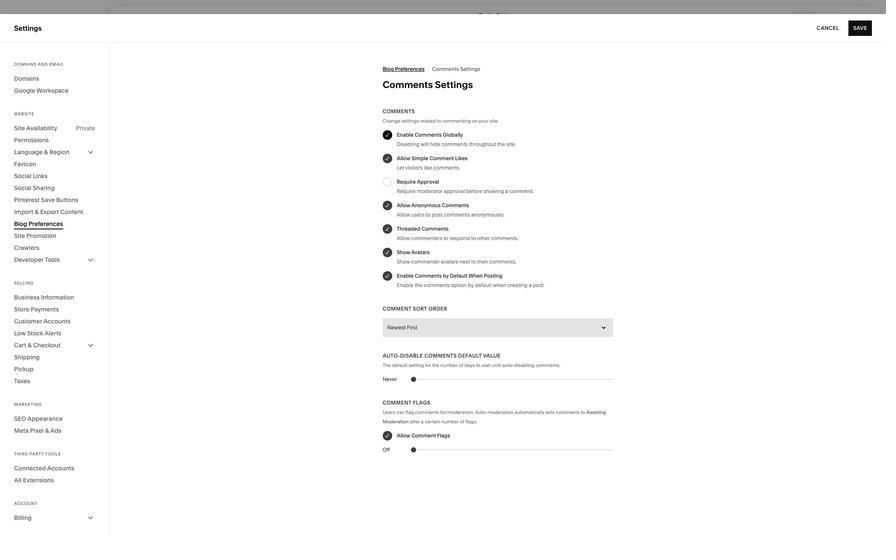 Task type: describe. For each thing, give the bounding box(es) containing it.
hide
[[430, 141, 441, 148]]

on
[[472, 118, 478, 124]]

shipping link
[[14, 351, 95, 363]]

all
[[14, 477, 22, 484]]

asset library link
[[14, 426, 95, 436]]

enable for enable comments by default when posting
[[397, 273, 414, 279]]

awaiting moderation
[[383, 410, 606, 425]]

off
[[383, 447, 390, 453]]

flags.
[[466, 419, 478, 425]]

simple
[[412, 155, 429, 162]]

0 vertical spatial flags
[[413, 400, 431, 406]]

default inside enable comments by default when posting enable the comments option by default when creating a post.
[[475, 282, 492, 289]]

automatically
[[515, 410, 545, 416]]

likes
[[456, 155, 468, 162]]

comments up certain
[[416, 410, 439, 416]]

edit
[[119, 15, 131, 22]]

comments. inside the allow simple comment likes let visitors like comments.
[[434, 165, 461, 171]]

business information store payments customer accounts low stock alerts
[[14, 294, 74, 337]]

of inside auto-disable comments default value the default setting for the number of days to wait until auto-disabling comments.
[[459, 363, 464, 369]]

moderation.
[[448, 410, 475, 416]]

auto- inside auto-disable comments default value the default setting for the number of days to wait until auto-disabling comments.
[[383, 353, 400, 359]]

allow for allow anonymous comments allow users to post comments anonymously.
[[397, 202, 411, 209]]

when
[[493, 282, 507, 289]]

require approval require moderator approval before showing a comment.
[[397, 179, 534, 195]]

save inside favicon social links social sharing pinterest save buttons import & export content
[[41, 196, 55, 204]]

jacob
[[34, 485, 49, 491]]

respond
[[450, 235, 470, 242]]

threaded
[[397, 226, 421, 232]]

site promotion link
[[14, 230, 95, 242]]

a right book
[[493, 12, 496, 18]]

days
[[465, 363, 475, 369]]

shipping pickup taxes
[[14, 354, 40, 385]]

scheduling
[[36, 130, 73, 139]]

allow for allow comment flags
[[397, 433, 411, 439]]

1 vertical spatial tools
[[45, 452, 61, 457]]

comments. inside the show avatars show commenter avatars next to their comments.
[[490, 259, 517, 265]]

cancel button
[[817, 20, 840, 36]]

comment down after
[[412, 433, 436, 439]]

a inside require approval require moderator approval before showing a comment.
[[506, 188, 509, 195]]

default for value
[[459, 353, 482, 359]]

language
[[14, 148, 43, 156]]

business information link
[[14, 292, 95, 304]]

settings
[[402, 118, 419, 124]]

can
[[397, 410, 405, 416]]

users
[[383, 410, 396, 416]]

3 allow from the top
[[397, 212, 410, 218]]

alerts
[[44, 330, 61, 337]]

until
[[492, 363, 502, 369]]

to left respond
[[444, 235, 449, 242]]

selling inside selling link
[[14, 68, 36, 77]]

party
[[29, 452, 44, 457]]

2 require from the top
[[397, 188, 416, 195]]

site. inside comments change settings related to commenting on your site.
[[490, 118, 499, 124]]

availability
[[26, 124, 57, 132]]

comment inside the allow simple comment likes let visitors like comments.
[[430, 155, 454, 162]]

google
[[14, 87, 35, 94]]

comments inside enable comments globally disabling will hide comments throughout the site.
[[415, 132, 442, 138]]

tools inside "dropdown button"
[[45, 256, 60, 264]]

auto-
[[503, 363, 515, 369]]

comments inside enable comments by default when posting enable the comments option by default when creating a post.
[[424, 282, 450, 289]]

google workspace link
[[14, 85, 95, 97]]

globally
[[443, 132, 463, 138]]

visitors
[[406, 165, 423, 171]]

domains link
[[14, 73, 95, 85]]

cart
[[14, 342, 26, 349]]

payments
[[31, 306, 59, 313]]

1 vertical spatial flags
[[437, 433, 450, 439]]

a inside enable comments by default when posting enable the comments option by default when creating a post.
[[529, 282, 532, 289]]

commenters
[[412, 235, 443, 242]]

taxes link
[[14, 375, 95, 387]]

domains google workspace
[[14, 75, 69, 94]]

asset library
[[14, 426, 57, 435]]

to inside the show avatars show commenter avatars next to their comments.
[[472, 259, 476, 265]]

cart & checkout
[[14, 342, 61, 349]]

like
[[424, 165, 432, 171]]

domains and email
[[14, 62, 64, 67]]

developer tools
[[14, 256, 60, 264]]

site for site promotion crawlers
[[14, 232, 25, 240]]

value
[[483, 353, 501, 359]]

option
[[451, 282, 467, 289]]

auto-disable comments default value the default setting for the number of days to wait until auto-disabling comments.
[[383, 353, 561, 369]]

comment up can
[[383, 400, 412, 406]]

pickup link
[[14, 363, 95, 375]]

edit button
[[113, 11, 137, 27]]

accounts inside business information store payments customer accounts low stock alerts
[[43, 318, 71, 325]]

& inside cart & checkout dropdown button
[[28, 342, 32, 349]]

domains for and
[[14, 62, 37, 67]]

blog preferences inside blog preferences link
[[14, 220, 63, 228]]

to left awaiting
[[581, 410, 586, 416]]

2 website from the top
[[14, 112, 34, 116]]

newest
[[388, 325, 406, 331]]

let
[[397, 165, 405, 171]]

book
[[479, 12, 492, 18]]

save inside button
[[854, 25, 868, 31]]

book a table
[[479, 12, 510, 18]]

& inside language & region dropdown button
[[44, 148, 48, 156]]

the
[[383, 363, 391, 369]]

never
[[383, 376, 398, 383]]

1 vertical spatial preferences
[[29, 220, 63, 228]]

jacob simon
[[34, 485, 66, 491]]

default inside auto-disable comments default value the default setting for the number of days to wait until auto-disabling comments.
[[392, 363, 408, 369]]

region
[[49, 148, 70, 156]]

moderation
[[383, 419, 409, 425]]

the inside enable comments globally disabling will hide comments throughout the site.
[[498, 141, 506, 148]]

post
[[432, 212, 443, 218]]

site. inside enable comments globally disabling will hide comments throughout the site.
[[507, 141, 517, 148]]

after
[[410, 419, 420, 425]]

website inside 'link'
[[14, 53, 41, 62]]

show avatars show commenter avatars next to their comments.
[[397, 249, 517, 265]]

posting
[[484, 273, 503, 279]]

creating
[[508, 282, 528, 289]]

to inside comments change settings related to commenting on your site.
[[437, 118, 442, 124]]

billing link
[[14, 512, 95, 524]]

shipping
[[14, 354, 40, 361]]

/
[[428, 66, 430, 72]]

acuity scheduling
[[14, 130, 73, 139]]

0 vertical spatial preferences
[[395, 66, 425, 72]]

comments. inside auto-disable comments default value the default setting for the number of days to wait until auto-disabling comments.
[[536, 363, 561, 369]]

language & region
[[14, 148, 70, 156]]

connected accounts link
[[14, 463, 95, 475]]

disable
[[400, 353, 423, 359]]

low stock alerts link
[[14, 328, 95, 339]]

0 horizontal spatial blog preferences link
[[14, 218, 95, 230]]

comments inside allow anonymous comments allow users to post comments anonymously.
[[444, 212, 470, 218]]

import
[[14, 208, 33, 216]]

1 vertical spatial of
[[460, 419, 465, 425]]

comment.
[[510, 188, 534, 195]]

1 horizontal spatial by
[[468, 282, 474, 289]]

2 marketing from the top
[[14, 402, 42, 407]]

permissions
[[14, 136, 49, 144]]

comments inside enable comments by default when posting enable the comments option by default when creating a post.
[[415, 273, 442, 279]]

2 social from the top
[[14, 184, 31, 192]]

library
[[34, 426, 57, 435]]

customer accounts link
[[14, 316, 95, 328]]

enable comments globally disabling will hide comments throughout the site.
[[397, 132, 517, 148]]

private
[[76, 124, 95, 132]]

account
[[14, 502, 37, 506]]

1 horizontal spatial for
[[441, 410, 447, 416]]



Task type: vqa. For each thing, say whether or not it's contained in the screenshot.


Task type: locate. For each thing, give the bounding box(es) containing it.
comments. up posting
[[490, 259, 517, 265]]

for up after a certain number of flags.
[[441, 410, 447, 416]]

0 horizontal spatial auto-
[[383, 353, 400, 359]]

& inside favicon social links social sharing pinterest save buttons import & export content
[[35, 208, 39, 216]]

accounts inside connected accounts all extensions
[[47, 465, 74, 472]]

1 vertical spatial site.
[[507, 141, 517, 148]]

allow inside the allow simple comment likes let visitors like comments.
[[397, 155, 411, 162]]

acuity scheduling link
[[14, 130, 95, 140]]

site inside 'site promotion crawlers'
[[14, 232, 25, 240]]

comment down hide
[[430, 155, 454, 162]]

social up pinterest
[[14, 184, 31, 192]]

1 allow from the top
[[397, 155, 411, 162]]

1 vertical spatial enable
[[397, 273, 414, 279]]

ads
[[50, 427, 61, 435]]

comments down globally
[[442, 141, 468, 148]]

domains left and
[[14, 62, 37, 67]]

tools up connected accounts "link"
[[45, 452, 61, 457]]

preferences left /
[[395, 66, 425, 72]]

&
[[44, 148, 48, 156], [35, 208, 39, 216], [28, 342, 32, 349], [45, 427, 49, 435]]

site for site availability
[[14, 124, 25, 132]]

blog left /
[[383, 66, 394, 72]]

website up domains and email
[[14, 53, 41, 62]]

1 vertical spatial blog preferences
[[14, 220, 63, 228]]

2 allow from the top
[[397, 202, 411, 209]]

comments inside comments change settings related to commenting on your site.
[[383, 108, 415, 115]]

0 horizontal spatial for
[[425, 363, 431, 369]]

1 horizontal spatial blog
[[383, 66, 394, 72]]

default up option on the right bottom of page
[[450, 273, 468, 279]]

language & region button
[[14, 146, 95, 158]]

1 vertical spatial show
[[397, 259, 410, 265]]

by down when
[[468, 282, 474, 289]]

for inside auto-disable comments default value the default setting for the number of days to wait until auto-disabling comments.
[[425, 363, 431, 369]]

1 horizontal spatial flags
[[437, 433, 450, 439]]

comments. down 'likes'
[[434, 165, 461, 171]]

cancel
[[817, 25, 840, 31]]

comments right sets
[[556, 410, 580, 416]]

to inside allow anonymous comments allow users to post comments anonymously.
[[426, 212, 431, 218]]

default inside enable comments by default when posting enable the comments option by default when creating a post.
[[450, 273, 468, 279]]

comments
[[442, 141, 468, 148], [444, 212, 470, 218], [424, 282, 450, 289], [416, 410, 439, 416], [556, 410, 580, 416]]

comments left option on the right bottom of page
[[424, 282, 450, 289]]

comments down /
[[383, 79, 433, 91]]

auto- up the on the left bottom of page
[[383, 353, 400, 359]]

number inside auto-disable comments default value the default setting for the number of days to wait until auto-disabling comments.
[[441, 363, 458, 369]]

social sharing link
[[14, 182, 95, 194]]

default up days
[[459, 353, 482, 359]]

to
[[437, 118, 442, 124], [426, 212, 431, 218], [444, 235, 449, 242], [472, 235, 476, 242], [472, 259, 476, 265], [476, 363, 481, 369], [581, 410, 586, 416]]

meta
[[14, 427, 29, 435]]

acuity
[[14, 130, 35, 139]]

number down moderation.
[[442, 419, 459, 425]]

commenter
[[412, 259, 440, 265]]

a right after
[[421, 419, 424, 425]]

0 horizontal spatial blog
[[14, 220, 27, 228]]

2 vertical spatial settings
[[435, 79, 473, 91]]

0 vertical spatial blog preferences link
[[383, 62, 425, 77]]

taxes
[[14, 378, 30, 385]]

billing button
[[14, 512, 95, 524]]

avatars
[[441, 259, 459, 265]]

save right cancel
[[854, 25, 868, 31]]

blog preferences left /
[[383, 66, 425, 72]]

comments up will
[[415, 132, 442, 138]]

comments
[[432, 66, 459, 72], [383, 79, 433, 91], [383, 108, 415, 115], [415, 132, 442, 138], [442, 202, 469, 209], [422, 226, 449, 232], [415, 273, 442, 279], [425, 353, 457, 359]]

marketing
[[14, 84, 47, 92], [14, 402, 42, 407]]

accounts up all extensions link
[[47, 465, 74, 472]]

table
[[497, 12, 510, 18]]

show left avatars
[[397, 249, 410, 256]]

0 vertical spatial accounts
[[43, 318, 71, 325]]

settings down / comments settings
[[435, 79, 473, 91]]

allow left the anonymous
[[397, 202, 411, 209]]

1 enable from the top
[[397, 132, 414, 138]]

blog preferences up promotion
[[14, 220, 63, 228]]

2 show from the top
[[397, 259, 410, 265]]

save up export
[[41, 196, 55, 204]]

allow inside threaded comments allow commenters to respond to other comments.
[[397, 235, 410, 242]]

marketing link
[[14, 83, 95, 94]]

certain
[[425, 419, 441, 425]]

preferences down export
[[29, 220, 63, 228]]

1 vertical spatial the
[[415, 282, 423, 289]]

3 enable from the top
[[397, 282, 414, 289]]

1 vertical spatial website
[[14, 112, 34, 116]]

website link
[[14, 53, 95, 63]]

/ comments settings
[[428, 66, 481, 72]]

checkout
[[33, 342, 61, 349]]

tools down crawlers link at the top left of page
[[45, 256, 60, 264]]

enable for enable comments globally
[[397, 132, 414, 138]]

seo appearance meta pixel & ads
[[14, 415, 63, 435]]

0 horizontal spatial save
[[41, 196, 55, 204]]

1 vertical spatial settings
[[461, 66, 481, 72]]

1 vertical spatial save
[[41, 196, 55, 204]]

blog down import
[[14, 220, 27, 228]]

allow down moderation
[[397, 433, 411, 439]]

when
[[469, 273, 483, 279]]

showing
[[484, 188, 504, 195]]

& inside the seo appearance meta pixel & ads
[[45, 427, 49, 435]]

show left commenter
[[397, 259, 410, 265]]

meta pixel & ads link
[[14, 425, 95, 437]]

import & export content link
[[14, 206, 95, 218]]

sharing
[[33, 184, 55, 192]]

promotion
[[26, 232, 56, 240]]

& left region
[[44, 148, 48, 156]]

2 selling from the top
[[14, 281, 34, 286]]

allow simple comment likes let visitors like comments.
[[397, 155, 468, 171]]

content
[[60, 208, 83, 216]]

0 vertical spatial blog preferences
[[383, 66, 425, 72]]

to right next
[[472, 259, 476, 265]]

1 horizontal spatial preferences
[[395, 66, 425, 72]]

the right the throughout
[[498, 141, 506, 148]]

0 vertical spatial the
[[498, 141, 506, 148]]

the inside auto-disable comments default value the default setting for the number of days to wait until auto-disabling comments.
[[432, 363, 440, 369]]

0 horizontal spatial site.
[[490, 118, 499, 124]]

permissions link
[[14, 134, 95, 146]]

comments change settings related to commenting on your site.
[[383, 108, 499, 124]]

selling up business
[[14, 281, 34, 286]]

to inside auto-disable comments default value the default setting for the number of days to wait until auto-disabling comments.
[[476, 363, 481, 369]]

save
[[854, 25, 868, 31], [41, 196, 55, 204]]

third
[[14, 452, 28, 457]]

order
[[429, 306, 448, 312]]

comment
[[430, 155, 454, 162], [383, 306, 412, 312], [383, 400, 412, 406], [412, 433, 436, 439]]

0 vertical spatial require
[[397, 179, 416, 185]]

preferences
[[395, 66, 425, 72], [29, 220, 63, 228]]

blog preferences link down export
[[14, 218, 95, 230]]

5 allow from the top
[[397, 433, 411, 439]]

selling link
[[14, 68, 95, 78]]

1 vertical spatial require
[[397, 188, 416, 195]]

default for when
[[450, 273, 468, 279]]

pixel
[[30, 427, 44, 435]]

by down avatars
[[443, 273, 449, 279]]

0 vertical spatial save
[[854, 25, 868, 31]]

comments down approval
[[442, 202, 469, 209]]

& right cart
[[28, 342, 32, 349]]

1 horizontal spatial default
[[475, 282, 492, 289]]

sort
[[413, 306, 427, 312]]

0 vertical spatial for
[[425, 363, 431, 369]]

1 vertical spatial blog preferences link
[[14, 218, 95, 230]]

analytics link
[[14, 114, 95, 124]]

the up sort
[[415, 282, 423, 289]]

0 horizontal spatial the
[[415, 282, 423, 289]]

1 vertical spatial domains
[[14, 75, 39, 83]]

auto- up "flags."
[[476, 410, 488, 416]]

comments inside allow anonymous comments allow users to post comments anonymously.
[[442, 202, 469, 209]]

comments inside threaded comments allow commenters to respond to other comments.
[[422, 226, 449, 232]]

domains for google
[[14, 75, 39, 83]]

allow for allow simple comment likes let visitors like comments.
[[397, 155, 411, 162]]

connected
[[14, 465, 46, 472]]

0 vertical spatial default
[[475, 282, 492, 289]]

enable up disabling
[[397, 132, 414, 138]]

to left post
[[426, 212, 431, 218]]

1 vertical spatial number
[[442, 419, 459, 425]]

1 vertical spatial for
[[441, 410, 447, 416]]

0 horizontal spatial by
[[443, 273, 449, 279]]

0 vertical spatial domains
[[14, 62, 37, 67]]

avatars
[[412, 249, 430, 256]]

site. right the throughout
[[507, 141, 517, 148]]

0 horizontal spatial blog preferences
[[14, 220, 63, 228]]

seo
[[14, 415, 26, 423]]

1 selling from the top
[[14, 68, 36, 77]]

default right the on the left bottom of page
[[392, 363, 408, 369]]

0 horizontal spatial flags
[[413, 400, 431, 406]]

1 vertical spatial selling
[[14, 281, 34, 286]]

allow down threaded on the top
[[397, 235, 410, 242]]

0 vertical spatial by
[[443, 273, 449, 279]]

default
[[450, 273, 468, 279], [459, 353, 482, 359]]

flags up flag
[[413, 400, 431, 406]]

social down favicon
[[14, 172, 31, 180]]

of left days
[[459, 363, 464, 369]]

accounts down store payments link
[[43, 318, 71, 325]]

0 horizontal spatial default
[[392, 363, 408, 369]]

approval
[[444, 188, 465, 195]]

information
[[41, 294, 74, 301]]

comment up newest
[[383, 306, 412, 312]]

allow anonymous comments allow users to post comments anonymously.
[[397, 202, 505, 218]]

require
[[397, 179, 416, 185], [397, 188, 416, 195]]

1 vertical spatial auto-
[[476, 410, 488, 416]]

1 domains from the top
[[14, 62, 37, 67]]

4 allow from the top
[[397, 235, 410, 242]]

site down analytics
[[14, 124, 25, 132]]

a left the post.
[[529, 282, 532, 289]]

1 vertical spatial blog
[[14, 220, 27, 228]]

pinterest
[[14, 196, 40, 204]]

comments inside enable comments globally disabling will hide comments throughout the site.
[[442, 141, 468, 148]]

number left days
[[441, 363, 458, 369]]

1 horizontal spatial auto-
[[476, 410, 488, 416]]

1 vertical spatial accounts
[[47, 465, 74, 472]]

default inside auto-disable comments default value the default setting for the number of days to wait until auto-disabling comments.
[[459, 353, 482, 359]]

0 vertical spatial marketing
[[14, 84, 47, 92]]

2 horizontal spatial the
[[498, 141, 506, 148]]

0 vertical spatial show
[[397, 249, 410, 256]]

comments. inside threaded comments allow commenters to respond to other comments.
[[492, 235, 519, 242]]

1 horizontal spatial the
[[432, 363, 440, 369]]

comments. right the disabling
[[536, 363, 561, 369]]

related
[[420, 118, 436, 124]]

0 vertical spatial number
[[441, 363, 458, 369]]

1 marketing from the top
[[14, 84, 47, 92]]

1 require from the top
[[397, 179, 416, 185]]

allow up let
[[397, 155, 411, 162]]

enable up comment sort order on the bottom of the page
[[397, 282, 414, 289]]

the right setting
[[432, 363, 440, 369]]

settings up domains and email
[[14, 24, 42, 32]]

comments inside auto-disable comments default value the default setting for the number of days to wait until auto-disabling comments.
[[425, 353, 457, 359]]

0 vertical spatial site.
[[490, 118, 499, 124]]

1 vertical spatial marketing
[[14, 402, 42, 407]]

2 enable from the top
[[397, 273, 414, 279]]

1 horizontal spatial blog preferences link
[[383, 62, 425, 77]]

website up site availability
[[14, 112, 34, 116]]

to left other in the right top of the page
[[472, 235, 476, 242]]

0 vertical spatial default
[[450, 273, 468, 279]]

comments right disable
[[425, 353, 457, 359]]

default down when
[[475, 282, 492, 289]]

1 social from the top
[[14, 172, 31, 180]]

& left ads
[[45, 427, 49, 435]]

users can flag comments for moderation. auto-moderation automatically sets comments to
[[383, 410, 587, 416]]

selling down domains and email
[[14, 68, 36, 77]]

1 vertical spatial by
[[468, 282, 474, 289]]

settings right /
[[461, 66, 481, 72]]

1 website from the top
[[14, 53, 41, 62]]

2 vertical spatial enable
[[397, 282, 414, 289]]

enable inside enable comments globally disabling will hide comments throughout the site.
[[397, 132, 414, 138]]

1 site from the top
[[14, 124, 25, 132]]

domains up google
[[14, 75, 39, 83]]

1 vertical spatial site
[[14, 232, 25, 240]]

of left "flags."
[[460, 419, 465, 425]]

comments up the commenters
[[422, 226, 449, 232]]

None range field
[[383, 375, 614, 384], [383, 446, 614, 455], [383, 375, 614, 384], [383, 446, 614, 455]]

0 horizontal spatial preferences
[[29, 220, 63, 228]]

analytics
[[14, 115, 44, 123]]

1 horizontal spatial save
[[854, 25, 868, 31]]

comments. right other in the right top of the page
[[492, 235, 519, 242]]

0 vertical spatial selling
[[14, 68, 36, 77]]

blog preferences link left /
[[383, 62, 425, 77]]

0 vertical spatial blog
[[383, 66, 394, 72]]

comments right /
[[432, 66, 459, 72]]

to right related
[[437, 118, 442, 124]]

0 vertical spatial auto-
[[383, 353, 400, 359]]

1 vertical spatial default
[[459, 353, 482, 359]]

domains inside domains google workspace
[[14, 75, 39, 83]]

and
[[38, 62, 48, 67]]

blog
[[383, 66, 394, 72], [14, 220, 27, 228]]

2 vertical spatial the
[[432, 363, 440, 369]]

comments up threaded comments allow commenters to respond to other comments.
[[444, 212, 470, 218]]

site. right your
[[490, 118, 499, 124]]

connected accounts all extensions
[[14, 465, 74, 484]]

enable comments by default when posting enable the comments option by default when creating a post.
[[397, 273, 545, 289]]

for right setting
[[425, 363, 431, 369]]

stock
[[27, 330, 43, 337]]

0 vertical spatial site
[[14, 124, 25, 132]]

2 domains from the top
[[14, 75, 39, 83]]

0 vertical spatial settings
[[14, 24, 42, 32]]

to left wait
[[476, 363, 481, 369]]

1 horizontal spatial site.
[[507, 141, 517, 148]]

0 vertical spatial website
[[14, 53, 41, 62]]

the inside enable comments by default when posting enable the comments option by default when creating a post.
[[415, 282, 423, 289]]

their
[[478, 259, 488, 265]]

require down let
[[397, 179, 416, 185]]

first
[[407, 325, 418, 331]]

& left export
[[35, 208, 39, 216]]

1 show from the top
[[397, 249, 410, 256]]

simon
[[50, 485, 66, 491]]

will
[[421, 141, 429, 148]]

moderator
[[417, 188, 443, 195]]

language & region link
[[14, 146, 95, 158]]

1 horizontal spatial blog preferences
[[383, 66, 425, 72]]

other
[[478, 235, 490, 242]]

allow left users
[[397, 212, 410, 218]]

throughout
[[469, 141, 496, 148]]

2 site from the top
[[14, 232, 25, 240]]

billing
[[14, 514, 32, 522]]

0 vertical spatial of
[[459, 363, 464, 369]]

1 vertical spatial social
[[14, 184, 31, 192]]

0 vertical spatial enable
[[397, 132, 414, 138]]

0 vertical spatial tools
[[45, 256, 60, 264]]

enable down commenter
[[397, 273, 414, 279]]

flags down after a certain number of flags.
[[437, 433, 450, 439]]

site up crawlers
[[14, 232, 25, 240]]

website
[[14, 53, 41, 62], [14, 112, 34, 116]]

awaiting
[[587, 410, 606, 416]]

crawlers
[[14, 244, 39, 252]]

comment sort order
[[383, 306, 448, 312]]

0 vertical spatial social
[[14, 172, 31, 180]]

links
[[33, 172, 48, 180]]

wait
[[482, 363, 491, 369]]

developer
[[14, 256, 44, 264]]

users
[[412, 212, 425, 218]]

comments up change
[[383, 108, 415, 115]]

the
[[498, 141, 506, 148], [415, 282, 423, 289], [432, 363, 440, 369]]

1 vertical spatial default
[[392, 363, 408, 369]]

comments down commenter
[[415, 273, 442, 279]]

jacob simon button
[[13, 483, 95, 500]]

a right showing
[[506, 188, 509, 195]]

require left moderator on the left of page
[[397, 188, 416, 195]]



